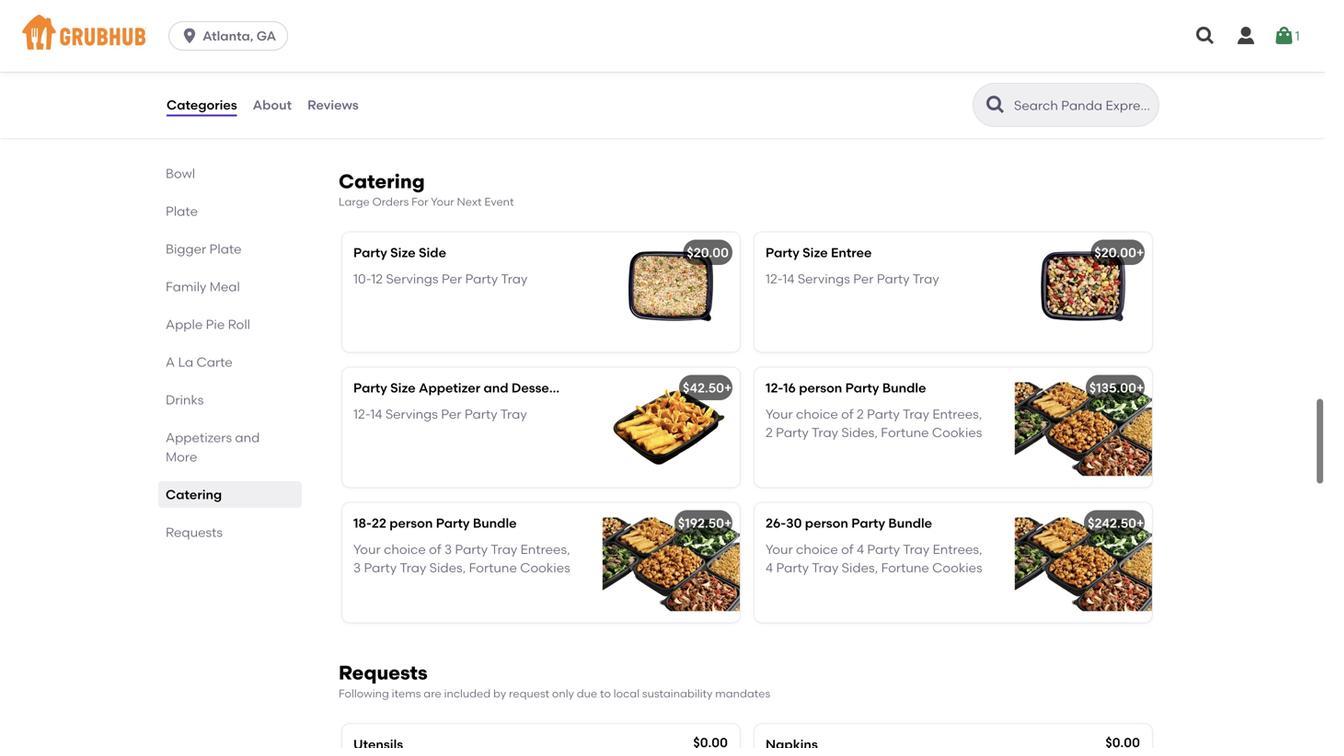 Task type: locate. For each thing, give the bounding box(es) containing it.
sides, down 18-22 person party bundle
[[429, 560, 466, 576]]

to right 'proceed' on the right bottom of the page
[[1157, 434, 1170, 449]]

size for appetizer
[[390, 380, 416, 396]]

your down 18-
[[353, 541, 381, 557]]

sides, down 12-16 person party bundle
[[841, 425, 878, 441]]

fortune down 12-16 person party bundle
[[881, 425, 929, 441]]

requests
[[166, 525, 223, 540], [339, 661, 428, 685]]

to right due
[[600, 687, 611, 700]]

entrees, inside your choice of 2 party tray entrees, 2 party tray sides, fortune cookies
[[932, 406, 982, 422]]

meal
[[210, 279, 240, 294]]

requests following items are included by request only due to local sustainability mandates
[[339, 661, 770, 700]]

fortune for 4
[[881, 560, 929, 576]]

of inside your choice of 4 party tray entrees, 4 party tray sides, fortune cookies
[[841, 541, 854, 557]]

following
[[339, 687, 389, 700]]

size for side
[[390, 245, 416, 261]]

12-16 person party bundle image
[[1014, 368, 1152, 487]]

proceed to checkout button
[[1044, 425, 1291, 458]]

cookies for your choice of 2 party tray entrees, 2 party tray sides, fortune cookies
[[932, 425, 982, 441]]

only
[[552, 687, 574, 700]]

0 horizontal spatial requests
[[166, 525, 223, 540]]

of for 2
[[841, 406, 854, 422]]

1 horizontal spatial 14
[[782, 271, 795, 287]]

size for entree
[[803, 245, 828, 261]]

request
[[509, 687, 549, 700]]

plate up meal
[[209, 241, 242, 257]]

0 horizontal spatial 14
[[370, 406, 382, 422]]

and left 'desserts'
[[484, 380, 508, 396]]

person for 30
[[805, 515, 848, 531]]

1 vertical spatial requests
[[339, 661, 428, 685]]

18-
[[353, 515, 372, 531]]

1 horizontal spatial catering
[[339, 170, 425, 193]]

sides,
[[841, 425, 878, 441], [429, 560, 466, 576], [842, 560, 878, 576]]

entrees, for your choice of 3 party tray entrees, 3 party tray sides, fortune cookies
[[520, 541, 570, 557]]

orders
[[372, 195, 409, 209]]

choice
[[796, 406, 838, 422], [384, 541, 426, 557], [796, 541, 838, 557]]

12-
[[766, 271, 782, 287], [766, 380, 783, 396], [353, 406, 370, 422]]

of inside your choice of 2 party tray entrees, 2 party tray sides, fortune cookies
[[841, 406, 854, 422]]

1 vertical spatial 3
[[353, 560, 361, 576]]

choice down 12-16 person party bundle
[[796, 406, 838, 422]]

cookies inside your choice of 3 party tray entrees, 3 party tray sides, fortune cookies
[[520, 560, 570, 576]]

choice for 22
[[384, 541, 426, 557]]

3
[[444, 541, 452, 557], [353, 560, 361, 576]]

0 horizontal spatial to
[[600, 687, 611, 700]]

tray
[[501, 271, 528, 287], [913, 271, 939, 287], [500, 406, 527, 422], [903, 406, 929, 422], [812, 425, 838, 441], [491, 541, 517, 557], [903, 541, 930, 557], [400, 560, 426, 576], [812, 560, 839, 576]]

of down 26-30 person party bundle
[[841, 541, 854, 557]]

12-14 servings per party tray down entree at the right of the page
[[766, 271, 939, 287]]

bigger
[[166, 241, 206, 257]]

appetizers
[[166, 430, 232, 445]]

size left entree at the right of the page
[[803, 245, 828, 261]]

svg image inside the 1 button
[[1273, 25, 1295, 47]]

0 horizontal spatial 12-14 servings per party tray
[[353, 406, 527, 422]]

and
[[484, 380, 508, 396], [235, 430, 260, 445]]

your choice of 2 party tray entrees, 2 party tray sides, fortune cookies
[[766, 406, 982, 441]]

fortune inside your choice of 2 party tray entrees, 2 party tray sides, fortune cookies
[[881, 425, 929, 441]]

tray for party size entree
[[913, 271, 939, 287]]

reviews
[[307, 97, 359, 113]]

entrees, inside your choice of 4 party tray entrees, 4 party tray sides, fortune cookies
[[933, 541, 982, 557]]

cookies inside your choice of 2 party tray entrees, 2 party tray sides, fortune cookies
[[932, 425, 982, 441]]

fortune for 3
[[469, 560, 517, 576]]

servings down party size side on the top of page
[[386, 271, 438, 287]]

your inside your choice of 4 party tray entrees, 4 party tray sides, fortune cookies
[[766, 541, 793, 557]]

1 vertical spatial to
[[600, 687, 611, 700]]

sides, for 3
[[429, 560, 466, 576]]

0 horizontal spatial $20.00
[[687, 245, 729, 261]]

2 vertical spatial 12-
[[353, 406, 370, 422]]

Search Panda Express (3101) search field
[[1012, 97, 1153, 114]]

person for 16
[[799, 380, 842, 396]]

per down entree at the right of the page
[[853, 271, 874, 287]]

1 horizontal spatial 2
[[857, 406, 864, 422]]

of
[[841, 406, 854, 422], [429, 541, 441, 557], [841, 541, 854, 557]]

4
[[857, 541, 864, 557], [766, 560, 773, 576]]

your down the 26- on the right bottom
[[766, 541, 793, 557]]

12-14 servings per party tray
[[766, 271, 939, 287], [353, 406, 527, 422]]

your
[[431, 195, 454, 209], [766, 406, 793, 422], [353, 541, 381, 557], [766, 541, 793, 557]]

appetizers and more
[[166, 430, 260, 465]]

1 horizontal spatial $20.00
[[1094, 245, 1136, 261]]

choice inside your choice of 4 party tray entrees, 4 party tray sides, fortune cookies
[[796, 541, 838, 557]]

choice inside your choice of 3 party tray entrees, 3 party tray sides, fortune cookies
[[384, 541, 426, 557]]

0 vertical spatial 14
[[782, 271, 795, 287]]

fortune inside your choice of 4 party tray entrees, 4 party tray sides, fortune cookies
[[881, 560, 929, 576]]

choice inside your choice of 2 party tray entrees, 2 party tray sides, fortune cookies
[[796, 406, 838, 422]]

1 vertical spatial 12-14 servings per party tray
[[353, 406, 527, 422]]

of down 18-22 person party bundle
[[429, 541, 441, 557]]

bundle
[[882, 380, 926, 396], [473, 515, 517, 531], [888, 515, 932, 531]]

person
[[799, 380, 842, 396], [389, 515, 433, 531], [805, 515, 848, 531]]

to inside "button"
[[1157, 434, 1170, 449]]

pie
[[206, 317, 225, 332]]

1 horizontal spatial 12-14 servings per party tray
[[766, 271, 939, 287]]

1 horizontal spatial to
[[1157, 434, 1170, 449]]

due
[[577, 687, 597, 700]]

sides, down 26-30 person party bundle
[[842, 560, 878, 576]]

0 vertical spatial catering
[[339, 170, 425, 193]]

1 vertical spatial plate
[[209, 241, 242, 257]]

desserts
[[512, 380, 565, 396]]

14 down party size appetizer and desserts
[[370, 406, 382, 422]]

catering inside "catering large orders for your next event"
[[339, 170, 425, 193]]

person right 22 at the left bottom
[[389, 515, 433, 531]]

apple
[[166, 317, 203, 332]]

your inside your choice of 3 party tray entrees, 3 party tray sides, fortune cookies
[[353, 541, 381, 557]]

party size appetizer and desserts image
[[602, 368, 740, 487]]

0 vertical spatial and
[[484, 380, 508, 396]]

1 horizontal spatial 3
[[444, 541, 452, 557]]

person right 16
[[799, 380, 842, 396]]

reviews button
[[306, 72, 360, 138]]

0 horizontal spatial and
[[235, 430, 260, 445]]

choice for 16
[[796, 406, 838, 422]]

0 vertical spatial 4
[[857, 541, 864, 557]]

0 horizontal spatial 2
[[766, 425, 773, 441]]

0 vertical spatial 12-
[[766, 271, 782, 287]]

1 vertical spatial 14
[[370, 406, 382, 422]]

fortune down 18-22 person party bundle
[[469, 560, 517, 576]]

about button
[[252, 72, 293, 138]]

$42.50 +
[[683, 380, 732, 396]]

14
[[782, 271, 795, 287], [370, 406, 382, 422]]

next
[[457, 195, 482, 209]]

sides, inside your choice of 3 party tray entrees, 3 party tray sides, fortune cookies
[[429, 560, 466, 576]]

fortune
[[881, 425, 929, 441], [469, 560, 517, 576], [881, 560, 929, 576]]

fortune for 2
[[881, 425, 929, 441]]

cookies for your choice of 4 party tray entrees, 4 party tray sides, fortune cookies
[[932, 560, 982, 576]]

per down "side"
[[442, 271, 462, 287]]

$242.50 +
[[1088, 515, 1144, 531]]

3 down 18-
[[353, 560, 361, 576]]

1 vertical spatial 12-
[[766, 380, 783, 396]]

bundle up your choice of 3 party tray entrees, 3 party tray sides, fortune cookies
[[473, 515, 517, 531]]

1 horizontal spatial and
[[484, 380, 508, 396]]

large
[[339, 195, 370, 209]]

$20.00 +
[[1094, 245, 1144, 261]]

roll
[[228, 317, 250, 332]]

+ for $42.50
[[724, 380, 732, 396]]

your for your choice of 3 party tray entrees, 3 party tray sides, fortune cookies
[[353, 541, 381, 557]]

svg image
[[1194, 25, 1216, 47], [1235, 25, 1257, 47], [1273, 25, 1295, 47], [180, 27, 199, 45]]

0 vertical spatial to
[[1157, 434, 1170, 449]]

servings for side
[[386, 271, 438, 287]]

of down 12-16 person party bundle
[[841, 406, 854, 422]]

bundle for 12-16 person party bundle
[[882, 380, 926, 396]]

size
[[390, 245, 416, 261], [803, 245, 828, 261], [390, 380, 416, 396]]

1 horizontal spatial requests
[[339, 661, 428, 685]]

carte
[[197, 354, 233, 370]]

to
[[1157, 434, 1170, 449], [600, 687, 611, 700]]

cookies inside your choice of 4 party tray entrees, 4 party tray sides, fortune cookies
[[932, 560, 982, 576]]

requests for requests
[[166, 525, 223, 540]]

ga
[[257, 28, 276, 44]]

checkout
[[1173, 434, 1234, 449]]

2
[[857, 406, 864, 422], [766, 425, 773, 441]]

2 $20.00 from the left
[[1094, 245, 1136, 261]]

your choice of 4 party tray entrees, 4 party tray sides, fortune cookies
[[766, 541, 982, 576]]

servings down the appetizer
[[385, 406, 438, 422]]

12-14 servings per party tray for entree
[[766, 271, 939, 287]]

cookies
[[932, 425, 982, 441], [520, 560, 570, 576], [932, 560, 982, 576]]

per down the appetizer
[[441, 406, 461, 422]]

of inside your choice of 3 party tray entrees, 3 party tray sides, fortune cookies
[[429, 541, 441, 557]]

and right appetizers
[[235, 430, 260, 445]]

person right 30
[[805, 515, 848, 531]]

1 vertical spatial 4
[[766, 560, 773, 576]]

per
[[442, 271, 462, 287], [853, 271, 874, 287], [441, 406, 461, 422]]

plate down bowl
[[166, 203, 198, 219]]

your inside your choice of 2 party tray entrees, 2 party tray sides, fortune cookies
[[766, 406, 793, 422]]

choice down 22 at the left bottom
[[384, 541, 426, 557]]

of for 4
[[841, 541, 854, 557]]

party
[[353, 245, 387, 261], [766, 245, 799, 261], [465, 271, 498, 287], [877, 271, 910, 287], [353, 380, 387, 396], [845, 380, 879, 396], [465, 406, 497, 422], [867, 406, 900, 422], [776, 425, 809, 441], [436, 515, 470, 531], [851, 515, 885, 531], [455, 541, 488, 557], [867, 541, 900, 557], [364, 560, 397, 576], [776, 560, 809, 576]]

items
[[392, 687, 421, 700]]

your right for
[[431, 195, 454, 209]]

catering
[[339, 170, 425, 193], [166, 487, 222, 502]]

event
[[484, 195, 514, 209]]

choice down 30
[[796, 541, 838, 557]]

0 vertical spatial 12-14 servings per party tray
[[766, 271, 939, 287]]

+ for $192.50
[[724, 515, 732, 531]]

1 $20.00 from the left
[[687, 245, 729, 261]]

4 down the 26- on the right bottom
[[766, 560, 773, 576]]

4 down 26-30 person party bundle
[[857, 541, 864, 557]]

your down 16
[[766, 406, 793, 422]]

bundle up your choice of 4 party tray entrees, 4 party tray sides, fortune cookies
[[888, 515, 932, 531]]

servings down party size entree in the top of the page
[[798, 271, 850, 287]]

0 vertical spatial plate
[[166, 203, 198, 219]]

18-22 person party bundle image
[[602, 503, 740, 623]]

requests down more
[[166, 525, 223, 540]]

sides, inside your choice of 4 party tray entrees, 4 party tray sides, fortune cookies
[[842, 560, 878, 576]]

0 horizontal spatial catering
[[166, 487, 222, 502]]

0 horizontal spatial plate
[[166, 203, 198, 219]]

sides, for 4
[[842, 560, 878, 576]]

12
[[371, 271, 383, 287]]

3 down 18-22 person party bundle
[[444, 541, 452, 557]]

per for side
[[442, 271, 462, 287]]

fortune down 26-30 person party bundle
[[881, 560, 929, 576]]

22
[[372, 515, 386, 531]]

entrees, inside your choice of 3 party tray entrees, 3 party tray sides, fortune cookies
[[520, 541, 570, 557]]

included
[[444, 687, 491, 700]]

tray for 18-22 person party bundle
[[491, 541, 517, 557]]

12-14 servings per party tray down the appetizer
[[353, 406, 527, 422]]

a la carte
[[166, 354, 233, 370]]

catering down more
[[166, 487, 222, 502]]

1 vertical spatial catering
[[166, 487, 222, 502]]

requests up following
[[339, 661, 428, 685]]

1 vertical spatial and
[[235, 430, 260, 445]]

catering large orders for your next event
[[339, 170, 514, 209]]

fortune inside your choice of 3 party tray entrees, 3 party tray sides, fortune cookies
[[469, 560, 517, 576]]

+
[[1136, 245, 1144, 261], [724, 380, 732, 396], [1136, 380, 1144, 396], [724, 515, 732, 531], [1136, 515, 1144, 531]]

size left the appetizer
[[390, 380, 416, 396]]

14 down party size entree in the top of the page
[[782, 271, 795, 287]]

catering for catering
[[166, 487, 222, 502]]

by
[[493, 687, 506, 700]]

26-30 person party bundle image
[[1014, 503, 1152, 623]]

catering up orders
[[339, 170, 425, 193]]

entrees,
[[932, 406, 982, 422], [520, 541, 570, 557], [933, 541, 982, 557]]

atlanta, ga button
[[168, 21, 295, 51]]

requests inside requests following items are included by request only due to local sustainability mandates
[[339, 661, 428, 685]]

sides, inside your choice of 2 party tray entrees, 2 party tray sides, fortune cookies
[[841, 425, 878, 441]]

+ for $20.00
[[1136, 245, 1144, 261]]

size left "side"
[[390, 245, 416, 261]]

bundle up your choice of 2 party tray entrees, 2 party tray sides, fortune cookies
[[882, 380, 926, 396]]

0 vertical spatial requests
[[166, 525, 223, 540]]



Task type: describe. For each thing, give the bounding box(es) containing it.
categories button
[[166, 72, 238, 138]]

1 vertical spatial 2
[[766, 425, 773, 441]]

sustainability
[[642, 687, 713, 700]]

0 horizontal spatial 3
[[353, 560, 361, 576]]

are
[[424, 687, 441, 700]]

10-12 servings per party tray
[[353, 271, 528, 287]]

$192.50
[[678, 515, 724, 531]]

party size side
[[353, 245, 446, 261]]

drinks
[[166, 392, 204, 408]]

your for your choice of 2 party tray entrees, 2 party tray sides, fortune cookies
[[766, 406, 793, 422]]

apple pie roll
[[166, 317, 250, 332]]

servings for appetizer
[[385, 406, 438, 422]]

14 for party size entree
[[782, 271, 795, 287]]

servings for entree
[[798, 271, 850, 287]]

+ for $242.50
[[1136, 515, 1144, 531]]

1 button
[[1273, 19, 1300, 52]]

14 for party size appetizer and desserts
[[370, 406, 382, 422]]

per for appetizer
[[441, 406, 461, 422]]

svg image inside atlanta, ga button
[[180, 27, 199, 45]]

appetizer
[[419, 380, 480, 396]]

cookies for your choice of 3 party tray entrees, 3 party tray sides, fortune cookies
[[520, 560, 570, 576]]

bundle for 26-30 person party bundle
[[888, 515, 932, 531]]

12- for party size entree
[[766, 271, 782, 287]]

sides, for 2
[[841, 425, 878, 441]]

$135.00
[[1089, 380, 1136, 396]]

1 horizontal spatial 4
[[857, 541, 864, 557]]

per for entree
[[853, 271, 874, 287]]

party size side image
[[602, 232, 740, 352]]

party size appetizer and desserts
[[353, 380, 565, 396]]

party size entree image
[[1014, 232, 1152, 352]]

1 horizontal spatial plate
[[209, 241, 242, 257]]

your for your choice of 4 party tray entrees, 4 party tray sides, fortune cookies
[[766, 541, 793, 557]]

entree
[[831, 245, 872, 261]]

1
[[1295, 28, 1300, 44]]

requests for requests following items are included by request only due to local sustainability mandates
[[339, 661, 428, 685]]

bundle for 18-22 person party bundle
[[473, 515, 517, 531]]

family
[[166, 279, 206, 294]]

16
[[783, 380, 796, 396]]

$42.50
[[683, 380, 724, 396]]

+ for $135.00
[[1136, 380, 1144, 396]]

choice for 30
[[796, 541, 838, 557]]

18-22 person party bundle
[[353, 515, 517, 531]]

tray for 26-30 person party bundle
[[903, 541, 930, 557]]

26-
[[766, 515, 786, 531]]

proceed to checkout
[[1100, 434, 1234, 449]]

12- for party size appetizer and desserts
[[353, 406, 370, 422]]

$20.00 for $20.00
[[687, 245, 729, 261]]

apple pie roll image
[[1014, 11, 1152, 131]]

family meal
[[166, 279, 240, 294]]

for
[[411, 195, 428, 209]]

main navigation navigation
[[0, 0, 1325, 72]]

$20.00 for $20.00 +
[[1094, 245, 1136, 261]]

12-14 servings per party tray for appetizer
[[353, 406, 527, 422]]

10-
[[353, 271, 371, 287]]

26-30 person party bundle
[[766, 515, 932, 531]]

about
[[253, 97, 292, 113]]

atlanta,
[[203, 28, 253, 44]]

la
[[178, 354, 193, 370]]

$242.50
[[1088, 515, 1136, 531]]

and inside appetizers and more
[[235, 430, 260, 445]]

tray for party size side
[[501, 271, 528, 287]]

your choice of 3 party tray entrees, 3 party tray sides, fortune cookies
[[353, 541, 570, 576]]

bigger plate
[[166, 241, 242, 257]]

more
[[166, 449, 197, 465]]

tray for 12-16 person party bundle
[[903, 406, 929, 422]]

30
[[786, 515, 802, 531]]

search icon image
[[985, 94, 1007, 116]]

0 horizontal spatial 4
[[766, 560, 773, 576]]

catering for catering large orders for your next event
[[339, 170, 425, 193]]

cream cheese rangoon image
[[602, 11, 740, 131]]

person for 22
[[389, 515, 433, 531]]

$135.00 +
[[1089, 380, 1144, 396]]

to inside requests following items are included by request only due to local sustainability mandates
[[600, 687, 611, 700]]

0 vertical spatial 3
[[444, 541, 452, 557]]

0 vertical spatial 2
[[857, 406, 864, 422]]

side
[[419, 245, 446, 261]]

of for 3
[[429, 541, 441, 557]]

a
[[166, 354, 175, 370]]

proceed
[[1100, 434, 1154, 449]]

bowl
[[166, 166, 195, 181]]

entrees, for your choice of 2 party tray entrees, 2 party tray sides, fortune cookies
[[932, 406, 982, 422]]

party size entree
[[766, 245, 872, 261]]

$192.50 +
[[678, 515, 732, 531]]

12-16 person party bundle
[[766, 380, 926, 396]]

local
[[614, 687, 640, 700]]

your inside "catering large orders for your next event"
[[431, 195, 454, 209]]

entrees, for your choice of 4 party tray entrees, 4 party tray sides, fortune cookies
[[933, 541, 982, 557]]

categories
[[167, 97, 237, 113]]

tray for party size appetizer and desserts
[[500, 406, 527, 422]]

mandates
[[715, 687, 770, 700]]

atlanta, ga
[[203, 28, 276, 44]]



Task type: vqa. For each thing, say whether or not it's contained in the screenshot.
address to the top
no



